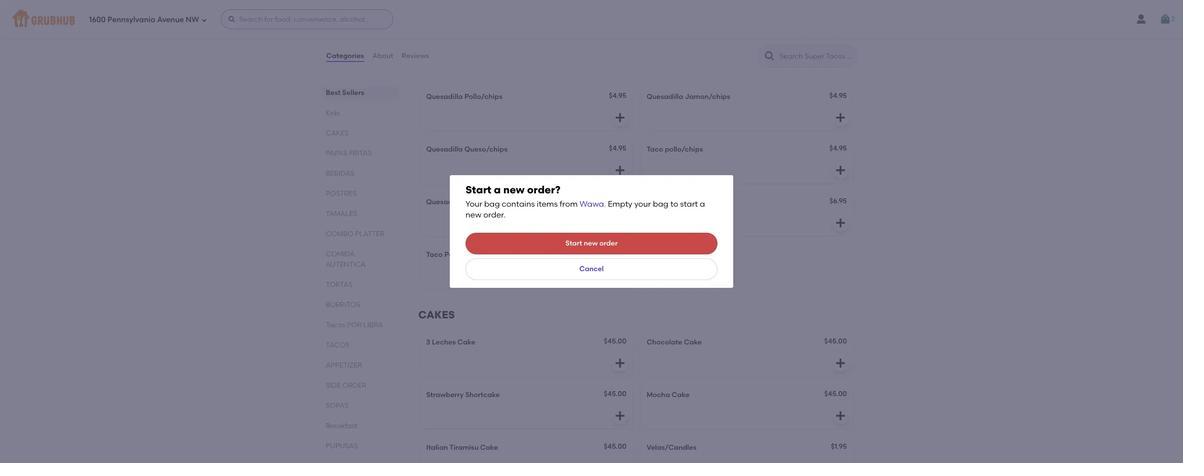 Task type: vqa. For each thing, say whether or not it's contained in the screenshot.
Indian related to Samosa & Curry
no



Task type: locate. For each thing, give the bounding box(es) containing it.
new
[[504, 184, 525, 196], [466, 210, 482, 220], [584, 239, 598, 248]]

svg image
[[1160, 13, 1172, 25], [201, 17, 207, 23], [835, 112, 847, 124], [614, 164, 626, 176], [835, 164, 847, 176], [835, 217, 847, 229], [614, 270, 626, 282], [835, 357, 847, 369]]

queso/chips
[[465, 145, 508, 154]]

papas fritas
[[326, 149, 372, 158]]

bag up order.
[[484, 199, 500, 209]]

svg image for strawberry shortcake
[[614, 410, 626, 422]]

0 horizontal spatial new
[[466, 210, 482, 220]]

new up contains
[[504, 184, 525, 196]]

1 horizontal spatial taco
[[647, 145, 663, 154]]

taco pollo/papas
[[426, 251, 486, 259]]

cakes up papas
[[326, 129, 349, 137]]

start
[[466, 184, 492, 196], [566, 239, 582, 248]]

start up cancel
[[566, 239, 582, 248]]

mocha
[[647, 391, 670, 399]]

0 vertical spatial taco
[[647, 145, 663, 154]]

postres
[[326, 190, 357, 198]]

comida
[[326, 250, 355, 258]]

best
[[326, 89, 341, 97]]

$45.00
[[604, 337, 627, 346], [825, 337, 847, 346], [604, 390, 627, 398], [825, 390, 847, 398], [604, 443, 627, 451]]

empty your bag to start a new order.
[[466, 199, 705, 220]]

cake right tiramisu
[[480, 444, 498, 452]]

quesadilla for quesadilla pollo/chips
[[426, 93, 463, 101]]

appetizer tab
[[326, 360, 395, 371]]

1 horizontal spatial start
[[566, 239, 582, 248]]

Search Super Tacos and Bakery search field
[[779, 52, 854, 61]]

chocolate cake
[[647, 338, 702, 347]]

a
[[494, 184, 501, 196], [700, 199, 705, 209]]

1600
[[89, 15, 106, 24]]

1 vertical spatial new
[[466, 210, 482, 220]]

0 horizontal spatial start
[[466, 184, 492, 196]]

2 horizontal spatial new
[[584, 239, 598, 248]]

2 vertical spatial new
[[584, 239, 598, 248]]

bag left to
[[653, 199, 669, 209]]

taco left the pollo/chips
[[647, 145, 663, 154]]

side order
[[326, 382, 367, 390]]

quesadilla pollo/chips
[[426, 93, 503, 101]]

1 vertical spatial start
[[566, 239, 582, 248]]

search icon image
[[764, 50, 776, 62]]

quesadilla left queso/chips
[[426, 145, 463, 154]]

1 horizontal spatial a
[[700, 199, 705, 209]]

kids tab
[[326, 108, 395, 118]]

libra
[[364, 321, 383, 329]]

pupusas tab
[[326, 441, 395, 451]]

2 bag from the left
[[653, 199, 669, 209]]

your bag contains items from wawa .
[[466, 199, 606, 209]]

taco left pollo/papas
[[426, 251, 443, 259]]

svg image for mocha cake
[[835, 410, 847, 422]]

1 horizontal spatial bag
[[653, 199, 669, 209]]

nw
[[186, 15, 199, 24]]

order.
[[484, 210, 506, 220]]

kids
[[418, 63, 441, 75], [326, 109, 340, 117]]

bag
[[484, 199, 500, 209], [653, 199, 669, 209]]

fritas
[[349, 149, 372, 158]]

cakes
[[326, 129, 349, 137], [418, 309, 455, 321]]

best sellers
[[326, 89, 364, 97]]

1 horizontal spatial new
[[504, 184, 525, 196]]

strawberry
[[426, 391, 464, 399]]

start up pollo/papas
[[466, 184, 492, 196]]

new down your
[[466, 210, 482, 220]]

appetizer
[[326, 361, 362, 370]]

categories button
[[326, 38, 365, 74]]

autentica
[[326, 260, 366, 269]]

$45.00 for chocolate cake
[[604, 337, 627, 346]]

order
[[343, 382, 367, 390]]

about button
[[372, 38, 394, 74]]

comida autentica tab
[[326, 249, 395, 270]]

1 horizontal spatial cakes
[[418, 309, 455, 321]]

kids down best
[[326, 109, 340, 117]]

$4.95
[[609, 92, 627, 100], [830, 92, 847, 100], [609, 144, 627, 153], [830, 144, 847, 153]]

kids down reviews
[[418, 63, 441, 75]]

0 horizontal spatial cakes
[[326, 129, 349, 137]]

quesadilla left 'jamon/chips' at the top of page
[[647, 93, 684, 101]]

quesadilla
[[426, 93, 463, 101], [647, 93, 684, 101], [426, 145, 463, 154], [426, 198, 463, 206]]

svg image inside main navigation navigation
[[228, 15, 236, 23]]

categories
[[326, 52, 364, 60]]

0 vertical spatial start
[[466, 184, 492, 196]]

tacos por libra tab
[[326, 320, 395, 330]]

new inside button
[[584, 239, 598, 248]]

bag inside empty your bag to start a new order.
[[653, 199, 669, 209]]

side
[[326, 382, 341, 390]]

mocha cake
[[647, 391, 690, 399]]

0 vertical spatial cakes
[[326, 129, 349, 137]]

taco
[[647, 145, 663, 154], [426, 251, 443, 259]]

quesadilla for quesadilla pollo/papas
[[426, 198, 463, 206]]

cake right mocha
[[672, 391, 690, 399]]

combo platter
[[326, 230, 385, 238]]

2
[[1172, 15, 1176, 23]]

taco pollo/chips
[[647, 145, 703, 154]]

1 vertical spatial cakes
[[418, 309, 455, 321]]

breakfast
[[326, 422, 358, 430]]

combo platter tab
[[326, 229, 395, 239]]

quesadilla left pollo/chips
[[426, 93, 463, 101]]

tacos por libra
[[326, 321, 383, 329]]

$6.95
[[609, 197, 627, 205], [830, 197, 847, 205], [609, 250, 627, 258]]

items
[[537, 199, 558, 209]]

reviews button
[[401, 38, 430, 74]]

svg image for 3 leches cake
[[614, 357, 626, 369]]

start new order button
[[466, 233, 718, 255]]

0 horizontal spatial bag
[[484, 199, 500, 209]]

1 vertical spatial kids
[[326, 109, 340, 117]]

empty
[[608, 199, 633, 209]]

0 horizontal spatial kids
[[326, 109, 340, 117]]

0 vertical spatial a
[[494, 184, 501, 196]]

new left order
[[584, 239, 598, 248]]

tamales
[[326, 210, 357, 218]]

burritos tab
[[326, 300, 395, 310]]

quesadilla for quesadilla queso/chips
[[426, 145, 463, 154]]

platter
[[355, 230, 385, 238]]

strawberry shortcake
[[426, 391, 500, 399]]

$4.95 for quesadilla pollo/chips
[[609, 92, 627, 100]]

quesadilla left your
[[426, 198, 463, 206]]

$6.95 for flauta/papas
[[830, 197, 847, 205]]

tortas tab
[[326, 280, 395, 290]]

1 vertical spatial taco
[[426, 251, 443, 259]]

pollo/chips
[[665, 145, 703, 154]]

from
[[560, 199, 578, 209]]

pollo/papas
[[465, 198, 506, 206]]

cake
[[458, 338, 475, 347], [684, 338, 702, 347], [672, 391, 690, 399], [480, 444, 498, 452]]

1 vertical spatial a
[[700, 199, 705, 209]]

0 horizontal spatial a
[[494, 184, 501, 196]]

a up pollo/papas
[[494, 184, 501, 196]]

contains
[[502, 199, 535, 209]]

cakes up the "leches"
[[418, 309, 455, 321]]

quesadilla for quesadilla jamon/chips
[[647, 93, 684, 101]]

0 horizontal spatial taco
[[426, 251, 443, 259]]

0 vertical spatial kids
[[418, 63, 441, 75]]

0 vertical spatial new
[[504, 184, 525, 196]]

taco for taco pollo/papas
[[426, 251, 443, 259]]

shortcake
[[465, 391, 500, 399]]

a right start
[[700, 199, 705, 209]]

leches
[[432, 338, 456, 347]]

.
[[604, 199, 606, 209]]

italian tiramisu cake
[[426, 444, 498, 452]]

sellers
[[342, 89, 364, 97]]

svg image
[[228, 15, 236, 23], [614, 112, 626, 124], [614, 357, 626, 369], [614, 410, 626, 422], [835, 410, 847, 422]]

$6.95 for taco pollo/papas
[[609, 250, 627, 258]]

tacos tab
[[326, 340, 395, 351]]

tacos
[[326, 321, 346, 329]]

breakfast tab
[[326, 421, 395, 431]]

start inside button
[[566, 239, 582, 248]]

kids inside tab
[[326, 109, 340, 117]]



Task type: describe. For each thing, give the bounding box(es) containing it.
start for start new order
[[566, 239, 582, 248]]

tortas
[[326, 281, 353, 289]]

3
[[426, 338, 430, 347]]

3 leches cake
[[426, 338, 475, 347]]

velas/candles
[[647, 444, 697, 452]]

start for start a new order?
[[466, 184, 492, 196]]

a inside empty your bag to start a new order.
[[700, 199, 705, 209]]

pollo/papas
[[445, 251, 486, 259]]

sopas tab
[[326, 401, 395, 411]]

2 button
[[1160, 10, 1176, 28]]

$1.95
[[831, 443, 847, 451]]

cakes inside "tab"
[[326, 129, 349, 137]]

order?
[[527, 184, 561, 196]]

start
[[680, 199, 698, 209]]

cake right the "leches"
[[458, 338, 475, 347]]

best sellers tab
[[326, 88, 395, 98]]

1 horizontal spatial kids
[[418, 63, 441, 75]]

cancel button
[[466, 258, 718, 280]]

start a new order?
[[466, 184, 561, 196]]

chocolate
[[647, 338, 683, 347]]

jamon/chips
[[685, 93, 731, 101]]

$45.00 for velas/candles
[[604, 443, 627, 451]]

$4.95 for taco pollo/chips
[[830, 144, 847, 153]]

comida autentica
[[326, 250, 366, 269]]

cakes tab
[[326, 128, 395, 138]]

your
[[466, 199, 483, 209]]

quesadilla pollo/papas
[[426, 198, 506, 206]]

$4.95 for quesadilla queso/chips
[[609, 144, 627, 153]]

to
[[671, 199, 679, 209]]

new inside empty your bag to start a new order.
[[466, 210, 482, 220]]

$45.00 for mocha cake
[[604, 390, 627, 398]]

side order tab
[[326, 381, 395, 391]]

$4.95 for quesadilla jamon/chips
[[830, 92, 847, 100]]

wawa
[[580, 199, 604, 209]]

taco for taco pollo/chips
[[647, 145, 663, 154]]

quesadilla queso/chips
[[426, 145, 508, 154]]

$6.95 for quesadilla pollo/papas
[[609, 197, 627, 205]]

reviews
[[402, 52, 429, 60]]

avenue
[[157, 15, 184, 24]]

cancel
[[580, 265, 604, 273]]

1 bag from the left
[[484, 199, 500, 209]]

bebidas
[[326, 169, 354, 178]]

pollo/chips
[[465, 93, 503, 101]]

order
[[600, 239, 618, 248]]

postres tab
[[326, 189, 395, 199]]

pupusas
[[326, 442, 358, 450]]

sopas
[[326, 402, 349, 410]]

italian
[[426, 444, 448, 452]]

start new order
[[566, 239, 618, 248]]

papas
[[326, 149, 348, 158]]

tiramisu
[[450, 444, 479, 452]]

cake right chocolate
[[684, 338, 702, 347]]

your
[[635, 199, 651, 209]]

flauta/papas
[[647, 198, 694, 206]]

tamales tab
[[326, 209, 395, 219]]

tacos
[[326, 341, 350, 350]]

svg image for quesadilla pollo/chips
[[614, 112, 626, 124]]

papas fritas tab
[[326, 148, 395, 159]]

main navigation navigation
[[0, 0, 1184, 38]]

por
[[347, 321, 362, 329]]

combo
[[326, 230, 353, 238]]

svg image inside 2 button
[[1160, 13, 1172, 25]]

burritos
[[326, 301, 360, 309]]

pennsylvania
[[107, 15, 155, 24]]

about
[[373, 52, 393, 60]]

bebidas tab
[[326, 168, 395, 179]]

1600 pennsylvania avenue nw
[[89, 15, 199, 24]]

quesadilla jamon/chips
[[647, 93, 731, 101]]



